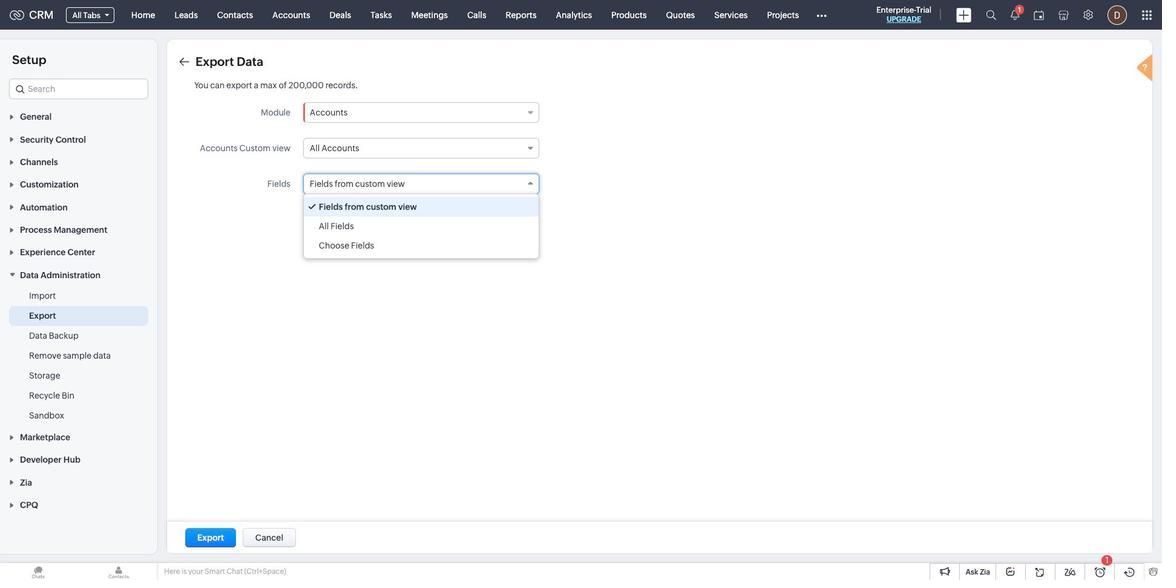Task type: describe. For each thing, give the bounding box(es) containing it.
Search text field
[[10, 79, 148, 99]]

Other Modules field
[[809, 5, 835, 25]]

help image
[[1135, 53, 1159, 86]]

search image
[[986, 10, 997, 20]]

chats image
[[0, 564, 76, 581]]

create menu image
[[957, 8, 972, 22]]

signals element
[[1004, 0, 1027, 30]]

calendar image
[[1034, 10, 1044, 20]]



Task type: locate. For each thing, give the bounding box(es) containing it.
search element
[[979, 0, 1004, 30]]

None field
[[58, 5, 122, 25], [9, 79, 148, 99], [303, 138, 539, 159], [303, 174, 539, 194], [58, 5, 122, 25], [303, 138, 539, 159], [303, 174, 539, 194]]

profile element
[[1101, 0, 1135, 29]]

logo image
[[10, 10, 24, 20]]

create menu element
[[949, 0, 979, 29]]

none field search
[[9, 79, 148, 99]]

contacts image
[[81, 564, 157, 581]]

region
[[0, 286, 157, 426]]

list box
[[304, 194, 539, 259]]

profile image
[[1108, 5, 1127, 25]]



